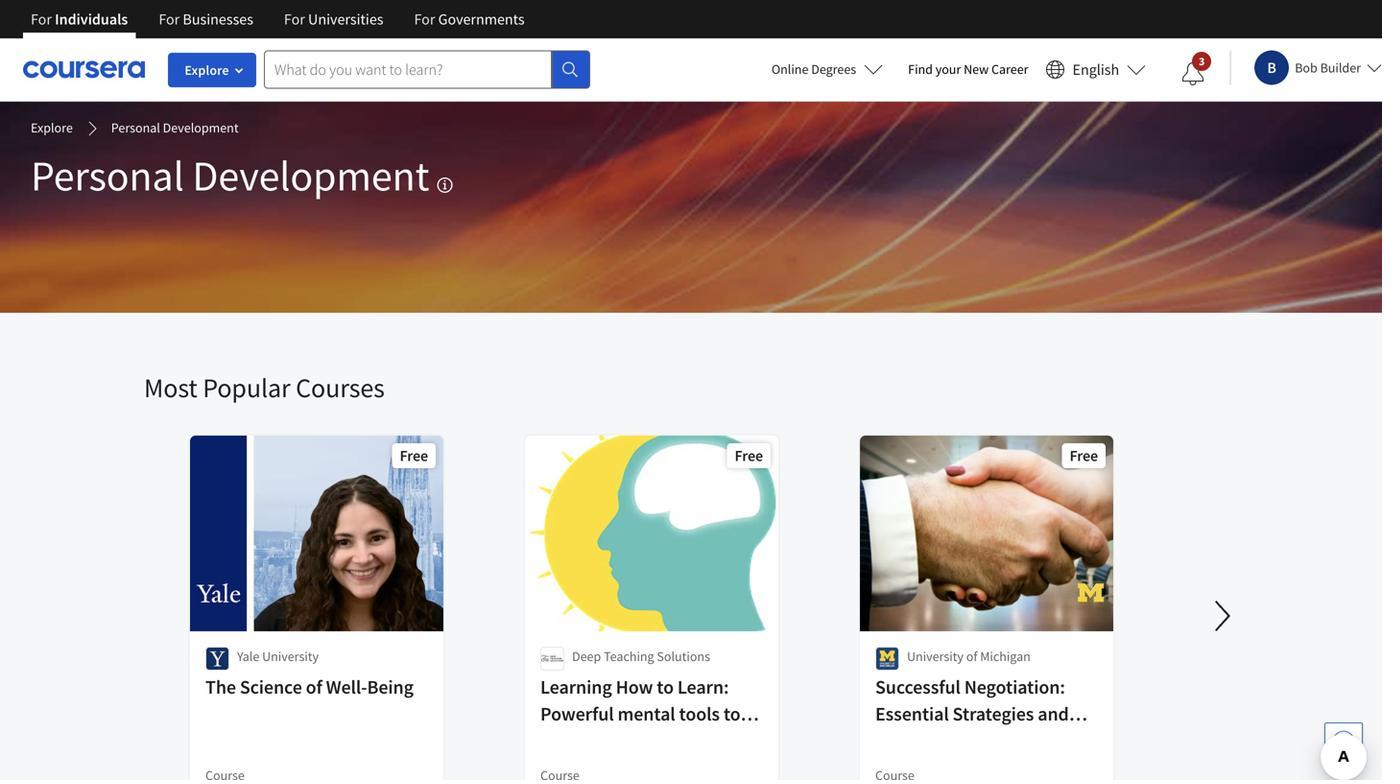 Task type: vqa. For each thing, say whether or not it's contained in the screenshot.
the topmost the Personal Development
yes



Task type: locate. For each thing, give the bounding box(es) containing it.
explore button
[[168, 53, 256, 87]]

3 for from the left
[[284, 10, 305, 29]]

0 horizontal spatial explore
[[31, 119, 73, 136]]

0 vertical spatial explore
[[185, 61, 229, 79]]

personal down explore link
[[31, 149, 184, 202]]

0 vertical spatial to
[[657, 675, 674, 699]]

3 button
[[1166, 51, 1220, 97]]

learning how to learn: powerful mental tools to help you master tough subjects
[[540, 675, 740, 780]]

tools
[[679, 702, 720, 726]]

explore
[[185, 61, 229, 79], [31, 119, 73, 136]]

how
[[616, 675, 653, 699]]

subjects
[[540, 756, 608, 780]]

2 free from the left
[[735, 446, 763, 466]]

for universities
[[284, 10, 383, 29]]

for left businesses
[[159, 10, 180, 29]]

2 horizontal spatial free
[[1070, 446, 1098, 466]]

4 for from the left
[[414, 10, 435, 29]]

free
[[400, 446, 428, 466], [735, 446, 763, 466], [1070, 446, 1098, 466]]

popular
[[203, 371, 290, 405]]

of left michigan
[[966, 648, 977, 665]]

2 for from the left
[[159, 10, 180, 29]]

explore down for businesses
[[185, 61, 229, 79]]

0 horizontal spatial to
[[657, 675, 674, 699]]

0 vertical spatial personal
[[111, 119, 160, 136]]

university up 'the science of well-being'
[[262, 648, 319, 665]]

successful
[[875, 675, 961, 699]]

being
[[367, 675, 414, 699]]

for for universities
[[284, 10, 305, 29]]

0 horizontal spatial of
[[306, 675, 322, 699]]

2 university from the left
[[907, 648, 964, 665]]

for up what do you want to learn? text box
[[414, 10, 435, 29]]

for
[[31, 10, 52, 29], [159, 10, 180, 29], [284, 10, 305, 29], [414, 10, 435, 29]]

for for businesses
[[159, 10, 180, 29]]

most
[[144, 371, 198, 405]]

tough
[[675, 729, 723, 753]]

1 free from the left
[[400, 446, 428, 466]]

online
[[772, 60, 809, 78]]

most popular courses carousel element
[[144, 313, 1382, 780]]

builder
[[1320, 59, 1361, 76]]

to right tools
[[724, 702, 740, 726]]

explore down coursera image
[[31, 119, 73, 136]]

find your new career
[[908, 60, 1028, 78]]

for for governments
[[414, 10, 435, 29]]

1 horizontal spatial university
[[907, 648, 964, 665]]

personal development
[[111, 119, 239, 136], [31, 149, 429, 202]]

negotiation:
[[964, 675, 1065, 699]]

to right how
[[657, 675, 674, 699]]

for left universities
[[284, 10, 305, 29]]

mental
[[618, 702, 675, 726]]

0 horizontal spatial university
[[262, 648, 319, 665]]

personal
[[111, 119, 160, 136], [31, 149, 184, 202]]

personal down coursera image
[[111, 119, 160, 136]]

banner navigation
[[15, 0, 540, 38]]

online degrees button
[[756, 48, 899, 90]]

0 horizontal spatial free
[[400, 446, 428, 466]]

1 vertical spatial explore
[[31, 119, 73, 136]]

deep teaching solutions image
[[540, 647, 564, 671]]

most popular courses
[[144, 371, 385, 405]]

for left "individuals"
[[31, 10, 52, 29]]

1 vertical spatial of
[[306, 675, 322, 699]]

of left the well- at bottom
[[306, 675, 322, 699]]

master
[[614, 729, 671, 753]]

None search field
[[264, 50, 590, 89]]

powerful
[[540, 702, 614, 726]]

1 horizontal spatial of
[[966, 648, 977, 665]]

next slide image
[[1200, 593, 1246, 639]]

1 horizontal spatial to
[[724, 702, 740, 726]]

1 vertical spatial personal development
[[31, 149, 429, 202]]

university of michigan image
[[875, 647, 899, 671]]

1 horizontal spatial free
[[735, 446, 763, 466]]

development
[[163, 119, 239, 136], [192, 149, 429, 202]]

3 free from the left
[[1070, 446, 1098, 466]]

1 for from the left
[[31, 10, 52, 29]]

michigan
[[980, 648, 1031, 665]]

learn:
[[677, 675, 729, 699]]

to
[[657, 675, 674, 699], [724, 702, 740, 726]]

university up successful
[[907, 648, 964, 665]]

university
[[262, 648, 319, 665], [907, 648, 964, 665]]

1 horizontal spatial explore
[[185, 61, 229, 79]]

of
[[966, 648, 977, 665], [306, 675, 322, 699]]



Task type: describe. For each thing, give the bounding box(es) containing it.
businesses
[[183, 10, 253, 29]]

new
[[964, 60, 989, 78]]

help
[[540, 729, 576, 753]]

deep
[[572, 648, 601, 665]]

you
[[580, 729, 611, 753]]

english
[[1073, 60, 1119, 79]]

explore link
[[31, 118, 73, 139]]

yale
[[237, 648, 259, 665]]

courses
[[296, 371, 385, 405]]

english button
[[1038, 38, 1154, 101]]

for individuals
[[31, 10, 128, 29]]

for businesses
[[159, 10, 253, 29]]

successful negotiation: essential strategies and skills
[[875, 675, 1069, 753]]

free for learning how to learn: powerful mental tools to help you master tough subjects
[[735, 446, 763, 466]]

deep teaching solutions
[[572, 648, 710, 665]]

the
[[205, 675, 236, 699]]

essential
[[875, 702, 949, 726]]

online degrees
[[772, 60, 856, 78]]

0 vertical spatial of
[[966, 648, 977, 665]]

learning
[[540, 675, 612, 699]]

teaching
[[604, 648, 654, 665]]

bob
[[1295, 59, 1318, 76]]

bob builder
[[1295, 59, 1361, 76]]

for for individuals
[[31, 10, 52, 29]]

well-
[[326, 675, 367, 699]]

find your new career link
[[899, 58, 1038, 82]]

skills
[[875, 729, 919, 753]]

the science of well-being
[[205, 675, 414, 699]]

yale university
[[237, 648, 319, 665]]

personal development information image
[[437, 177, 452, 193]]

0 vertical spatial personal development
[[111, 119, 239, 136]]

1 vertical spatial to
[[724, 702, 740, 726]]

career
[[991, 60, 1028, 78]]

3
[[1199, 54, 1205, 69]]

free for successful negotiation: essential strategies and skills
[[1070, 446, 1098, 466]]

your
[[936, 60, 961, 78]]

1 vertical spatial personal
[[31, 149, 184, 202]]

0 vertical spatial development
[[163, 119, 239, 136]]

find
[[908, 60, 933, 78]]

individuals
[[55, 10, 128, 29]]

strategies
[[953, 702, 1034, 726]]

governments
[[438, 10, 525, 29]]

explore inside explore dropdown button
[[185, 61, 229, 79]]

show notifications image
[[1182, 62, 1205, 85]]

free for the science of well-being
[[400, 446, 428, 466]]

What do you want to learn? text field
[[264, 50, 552, 89]]

coursera image
[[23, 54, 145, 85]]

solutions
[[657, 648, 710, 665]]

help center image
[[1332, 730, 1355, 753]]

1 vertical spatial development
[[192, 149, 429, 202]]

1 university from the left
[[262, 648, 319, 665]]

universities
[[308, 10, 383, 29]]

degrees
[[811, 60, 856, 78]]

university of michigan
[[907, 648, 1031, 665]]

science
[[240, 675, 302, 699]]

for governments
[[414, 10, 525, 29]]

b
[[1267, 58, 1277, 77]]

and
[[1038, 702, 1069, 726]]

yale university image
[[205, 647, 229, 671]]



